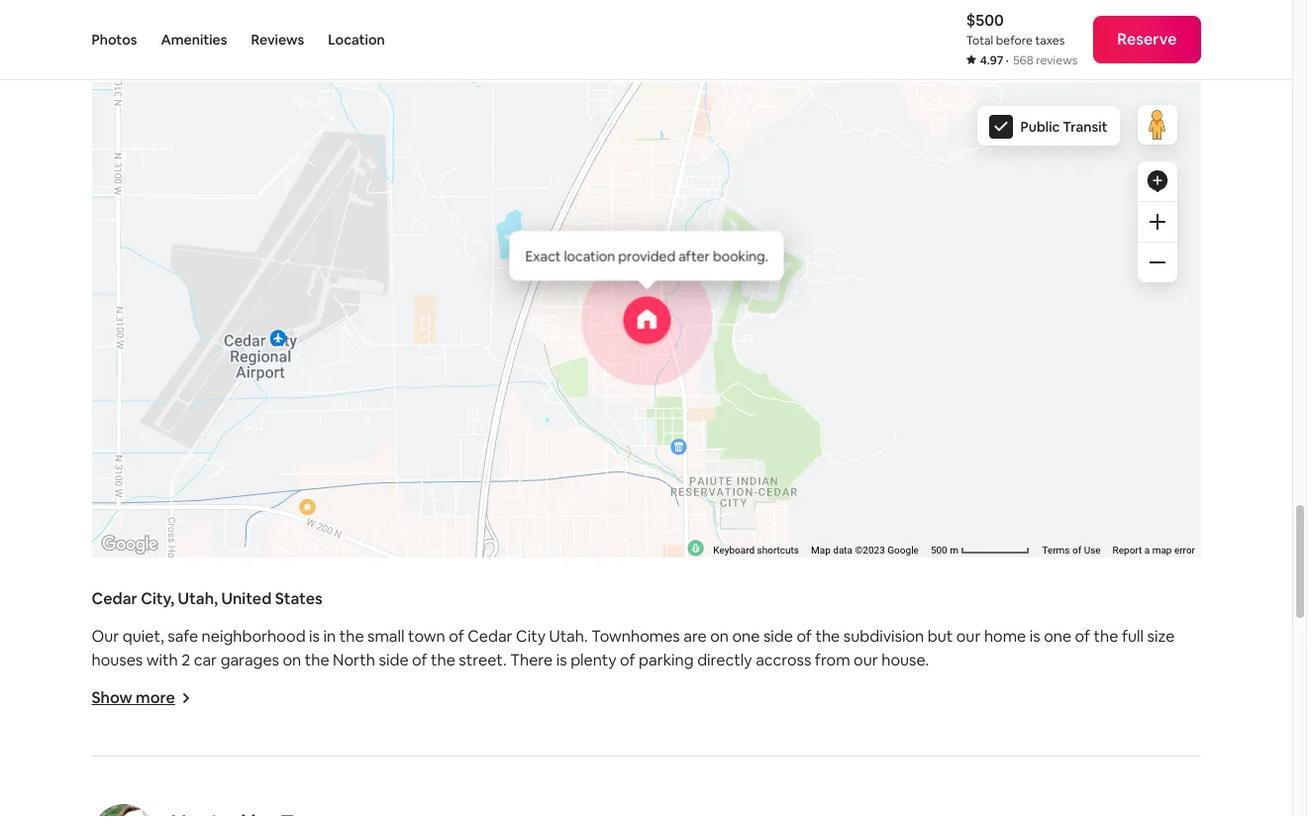 Task type: vqa. For each thing, say whether or not it's contained in the screenshot.
Report a map error Link
yes



Task type: describe. For each thing, give the bounding box(es) containing it.
show
[[92, 688, 132, 709]]

0 horizontal spatial is
[[309, 626, 320, 647]]

car
[[194, 650, 217, 671]]

data
[[833, 545, 853, 556]]

0 horizontal spatial side
[[379, 650, 409, 671]]

500 m button
[[925, 544, 1036, 558]]

terms of use link
[[1042, 545, 1101, 556]]

m
[[950, 545, 958, 556]]

town
[[408, 626, 446, 647]]

500 m
[[931, 545, 961, 556]]

report
[[1113, 545, 1142, 556]]

4.97
[[981, 53, 1004, 68]]

reserve
[[1118, 29, 1177, 50]]

of right 'town'
[[449, 626, 464, 647]]

$500 total before taxes
[[967, 10, 1065, 49]]

city,
[[141, 589, 175, 610]]

be
[[223, 32, 249, 60]]

map data ©2023 google
[[811, 545, 919, 556]]

plenty
[[571, 650, 617, 671]]

1 vertical spatial on
[[283, 650, 301, 671]]

utah.
[[549, 626, 588, 647]]

1 horizontal spatial is
[[556, 650, 567, 671]]

of left full
[[1075, 626, 1091, 647]]

accross
[[756, 650, 812, 671]]

of left use
[[1072, 545, 1081, 556]]

home
[[985, 626, 1027, 647]]

transit
[[1063, 118, 1108, 136]]

0 vertical spatial cedar
[[92, 589, 138, 610]]

4.97 · 568 reviews
[[981, 53, 1078, 68]]

reserve button
[[1094, 16, 1201, 63]]

house.
[[882, 650, 930, 671]]

terms
[[1042, 545, 1070, 556]]

more
[[136, 688, 175, 709]]

drag pegman onto the map to open street view image
[[1138, 105, 1177, 145]]

photos button
[[92, 0, 137, 79]]

0 vertical spatial side
[[764, 626, 793, 647]]

report a map error
[[1113, 545, 1195, 556]]

quiet,
[[123, 626, 164, 647]]

our
[[92, 626, 119, 647]]

city
[[516, 626, 546, 647]]

north
[[333, 650, 375, 671]]

google map
showing 4 points of interest. region
[[70, 18, 1308, 779]]

before
[[996, 33, 1033, 49]]

of down 'town'
[[412, 650, 427, 671]]

keyboard shortcuts button
[[713, 544, 799, 558]]

$500
[[967, 10, 1004, 31]]

safe
[[168, 626, 198, 647]]

in
[[323, 626, 336, 647]]

where
[[92, 32, 160, 60]]

where you'll be
[[92, 32, 249, 60]]

from
[[815, 650, 851, 671]]

photos
[[92, 31, 137, 49]]

reviews
[[251, 31, 304, 49]]

your stay location, map pin image
[[623, 297, 671, 344]]

states
[[275, 589, 323, 610]]

1 vertical spatial our
[[854, 650, 878, 671]]

small
[[368, 626, 405, 647]]

the right in
[[339, 626, 364, 647]]



Task type: locate. For each thing, give the bounding box(es) containing it.
1 horizontal spatial on
[[711, 626, 729, 647]]

0 vertical spatial on
[[711, 626, 729, 647]]

on up directly
[[711, 626, 729, 647]]

the down 'town'
[[431, 650, 456, 671]]

568
[[1013, 53, 1034, 68]]

of up accross
[[797, 626, 812, 647]]

map
[[811, 545, 830, 556]]

1 vertical spatial side
[[379, 650, 409, 671]]

1 horizontal spatial one
[[1044, 626, 1072, 647]]

of down townhomes
[[620, 650, 636, 671]]

0 vertical spatial our
[[957, 626, 981, 647]]

side up accross
[[764, 626, 793, 647]]

public transit
[[1021, 118, 1108, 136]]

our quiet, safe neighborhood is in the small town of cedar city utah. townhomes are on one side of the subdivision but our home is one of the full size houses with 2 car garages on the north side of the street. there is plenty of parking directly accross from our house.
[[92, 626, 1175, 671]]

location
[[328, 31, 385, 49]]

cedar up 'street.'
[[468, 626, 513, 647]]

parking
[[639, 650, 694, 671]]

our down subdivision
[[854, 650, 878, 671]]

full
[[1122, 626, 1144, 647]]

shortcuts
[[757, 545, 799, 556]]

0 horizontal spatial cedar
[[92, 589, 138, 610]]

0 horizontal spatial on
[[283, 650, 301, 671]]

the
[[339, 626, 364, 647], [816, 626, 840, 647], [1094, 626, 1119, 647], [305, 650, 330, 671], [431, 650, 456, 671]]

directly
[[698, 650, 753, 671]]

reviews
[[1037, 53, 1078, 68]]

1 one from the left
[[733, 626, 760, 647]]

the up 'from'
[[816, 626, 840, 647]]

google image
[[97, 532, 162, 558]]

©2023
[[855, 545, 885, 556]]

1 horizontal spatial side
[[764, 626, 793, 647]]

add a place to the map image
[[1146, 170, 1169, 194]]

there
[[510, 650, 553, 671]]

0 horizontal spatial one
[[733, 626, 760, 647]]

keyboard
[[713, 545, 754, 556]]

500
[[931, 545, 947, 556]]

of
[[1072, 545, 1081, 556], [449, 626, 464, 647], [797, 626, 812, 647], [1075, 626, 1091, 647], [412, 650, 427, 671], [620, 650, 636, 671]]

cedar inside our quiet, safe neighborhood is in the small town of cedar city utah. townhomes are on one side of the subdivision but our home is one of the full size houses with 2 car garages on the north side of the street. there is plenty of parking directly accross from our house.
[[468, 626, 513, 647]]

the down in
[[305, 650, 330, 671]]

2 one from the left
[[1044, 626, 1072, 647]]

keyboard shortcuts
[[713, 545, 799, 556]]

a
[[1144, 545, 1150, 556]]

show more
[[92, 688, 175, 709]]

our
[[957, 626, 981, 647], [854, 650, 878, 671]]

total
[[967, 33, 994, 49]]

on right garages
[[283, 650, 301, 671]]

one
[[733, 626, 760, 647], [1044, 626, 1072, 647]]

street.
[[459, 650, 507, 671]]

use
[[1084, 545, 1101, 556]]

one right home
[[1044, 626, 1072, 647]]

townhomes
[[592, 626, 680, 647]]

are
[[684, 626, 707, 647]]

2
[[182, 650, 190, 671]]

neighborhood
[[202, 626, 306, 647]]

cedar up our
[[92, 589, 138, 610]]

is
[[309, 626, 320, 647], [1030, 626, 1041, 647], [556, 650, 567, 671]]

reviews button
[[251, 0, 304, 79]]

houses
[[92, 650, 143, 671]]

·
[[1006, 53, 1009, 68]]

amenities button
[[161, 0, 227, 79]]

amenities
[[161, 31, 227, 49]]

public
[[1021, 118, 1060, 136]]

garages
[[221, 650, 279, 671]]

our right but
[[957, 626, 981, 647]]

is down utah.
[[556, 650, 567, 671]]

zoom out image
[[1150, 255, 1166, 271]]

subdivision
[[844, 626, 925, 647]]

is right home
[[1030, 626, 1041, 647]]

taxes
[[1036, 33, 1065, 49]]

1 vertical spatial cedar
[[468, 626, 513, 647]]

cedar
[[92, 589, 138, 610], [468, 626, 513, 647]]

terms of use
[[1042, 545, 1101, 556]]

error
[[1174, 545, 1195, 556]]

map
[[1152, 545, 1172, 556]]

you'll
[[165, 32, 218, 60]]

is left in
[[309, 626, 320, 647]]

2 horizontal spatial is
[[1030, 626, 1041, 647]]

one up directly
[[733, 626, 760, 647]]

side down small
[[379, 650, 409, 671]]

zoom in image
[[1150, 214, 1166, 230]]

utah,
[[178, 589, 218, 610]]

size
[[1148, 626, 1175, 647]]

1 horizontal spatial our
[[957, 626, 981, 647]]

report a map error link
[[1113, 545, 1195, 556]]

united
[[221, 589, 272, 610]]

cedar city, utah, united states
[[92, 589, 323, 610]]

side
[[764, 626, 793, 647], [379, 650, 409, 671]]

0 horizontal spatial our
[[854, 650, 878, 671]]

location button
[[328, 0, 385, 79]]

with
[[146, 650, 178, 671]]

1 horizontal spatial cedar
[[468, 626, 513, 647]]

but
[[928, 626, 953, 647]]

the left full
[[1094, 626, 1119, 647]]

google
[[887, 545, 919, 556]]

on
[[711, 626, 729, 647], [283, 650, 301, 671]]

show more button
[[92, 688, 191, 709]]



